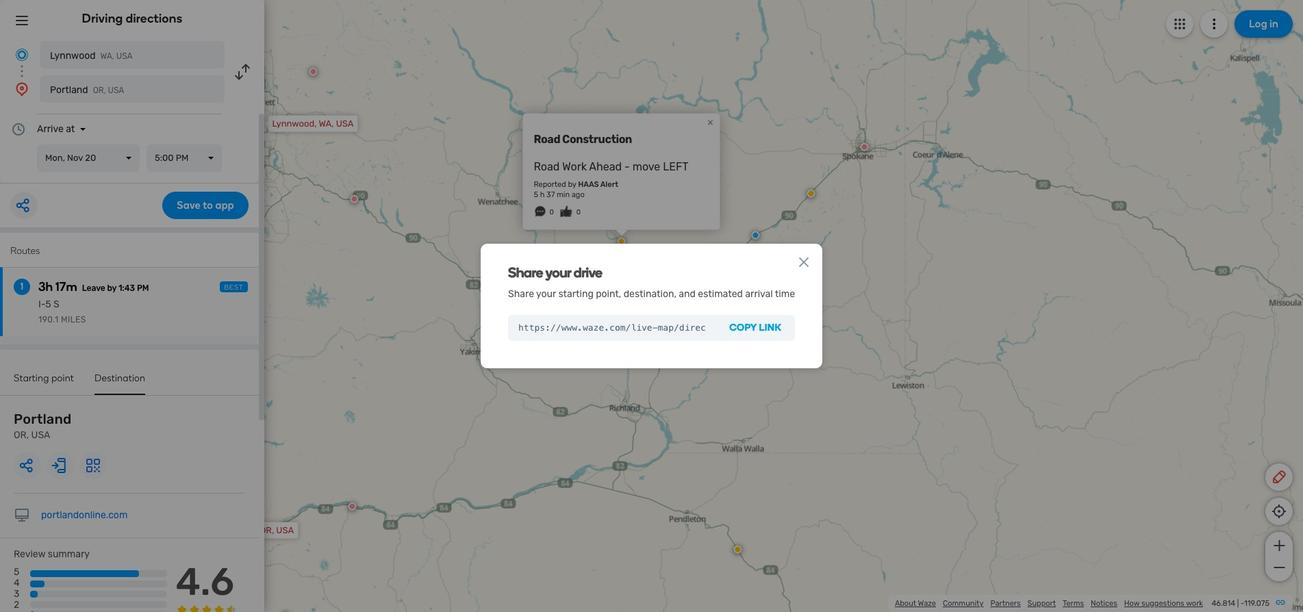 Task type: vqa. For each thing, say whether or not it's contained in the screenshot.
the leftmost the Los
no



Task type: describe. For each thing, give the bounding box(es) containing it.
destination button
[[95, 373, 145, 395]]

work
[[1187, 599, 1204, 608]]

5 inside 5 4 3 2
[[14, 567, 19, 578]]

move
[[633, 160, 661, 173]]

lynnwood,
[[272, 118, 317, 129]]

driving directions
[[82, 11, 183, 26]]

how suggestions work link
[[1125, 599, 1204, 608]]

17m
[[55, 279, 77, 295]]

road work ahead - move left reported by haas alert 5 h 37 min ago
[[534, 160, 689, 199]]

1
[[20, 281, 23, 293]]

your for starting
[[536, 288, 556, 300]]

destination,
[[624, 288, 677, 300]]

pm inside "list box"
[[176, 153, 189, 163]]

1 horizontal spatial -
[[1241, 599, 1245, 608]]

point,
[[596, 288, 622, 300]]

starting
[[559, 288, 594, 300]]

summary
[[48, 549, 90, 560]]

left
[[663, 160, 689, 173]]

usa inside lynnwood wa, usa
[[116, 51, 133, 61]]

starting point
[[14, 373, 74, 384]]

current location image
[[14, 47, 30, 63]]

copy link
[[730, 322, 782, 334]]

×
[[708, 116, 714, 129]]

suggestions
[[1142, 599, 1185, 608]]

5 4 3 2
[[14, 567, 20, 611]]

2 vertical spatial or,
[[260, 525, 274, 535]]

5:00 pm
[[155, 153, 189, 163]]

copy link button
[[716, 315, 795, 341]]

20
[[85, 153, 96, 163]]

0 horizontal spatial or,
[[14, 430, 29, 441]]

link image
[[1276, 597, 1286, 608]]

46.814
[[1212, 599, 1236, 608]]

terms
[[1063, 599, 1084, 608]]

h
[[540, 190, 545, 199]]

driving
[[82, 11, 123, 26]]

and
[[679, 288, 696, 300]]

2 0 from the left
[[577, 208, 581, 216]]

computer image
[[14, 508, 30, 524]]

haas
[[578, 180, 599, 189]]

0 vertical spatial or,
[[93, 86, 106, 95]]

support
[[1028, 599, 1056, 608]]

share your starting point, destination, and estimated arrival time
[[508, 288, 795, 300]]

about waze link
[[895, 599, 936, 608]]

road for road construction
[[534, 133, 560, 146]]

3h
[[38, 279, 53, 295]]

arrival
[[746, 288, 773, 300]]

work
[[562, 160, 587, 173]]

miles
[[61, 315, 86, 325]]

3h 17m leave by 1:43 pm
[[38, 279, 149, 295]]

construction
[[562, 133, 632, 146]]

road for road work ahead - move left reported by haas alert 5 h 37 min ago
[[534, 160, 560, 173]]

alert
[[601, 180, 619, 189]]

by inside the 3h 17m leave by 1:43 pm
[[107, 284, 117, 293]]

support link
[[1028, 599, 1056, 608]]

1 vertical spatial portland or, usa
[[14, 411, 72, 441]]

terms link
[[1063, 599, 1084, 608]]

directions
[[126, 11, 183, 26]]

portlandonline.com
[[41, 510, 128, 521]]

partners
[[991, 599, 1021, 608]]

share your drive
[[508, 264, 602, 281]]

wa, for lynnwood,
[[319, 118, 334, 129]]

about
[[895, 599, 917, 608]]

best
[[224, 284, 244, 292]]

5:00
[[155, 153, 174, 163]]

arrive at
[[37, 123, 75, 135]]

portland, or, usa
[[220, 525, 294, 535]]

how
[[1125, 599, 1140, 608]]



Task type: locate. For each thing, give the bounding box(es) containing it.
0 vertical spatial 5
[[534, 190, 538, 199]]

usa down driving directions
[[116, 51, 133, 61]]

1 vertical spatial -
[[1241, 599, 1245, 608]]

wa, for lynnwood
[[100, 51, 114, 61]]

by
[[568, 180, 577, 189], [107, 284, 117, 293]]

0 vertical spatial by
[[568, 180, 577, 189]]

pm right 5:00
[[176, 153, 189, 163]]

wa, right lynnwood,
[[319, 118, 334, 129]]

1 vertical spatial or,
[[14, 430, 29, 441]]

portland or, usa down lynnwood wa, usa
[[50, 84, 124, 96]]

min
[[557, 190, 570, 199]]

- right |
[[1241, 599, 1245, 608]]

0 vertical spatial portland
[[50, 84, 88, 96]]

usa down lynnwood wa, usa
[[108, 86, 124, 95]]

ahead
[[589, 160, 622, 173]]

pencil image
[[1271, 469, 1288, 486]]

0 down 37
[[550, 208, 554, 216]]

1 horizontal spatial wa,
[[319, 118, 334, 129]]

usa
[[116, 51, 133, 61], [108, 86, 124, 95], [336, 118, 354, 129], [31, 430, 50, 441], [276, 525, 294, 535]]

0
[[550, 208, 554, 216], [577, 208, 581, 216]]

leave
[[82, 284, 105, 293]]

2 horizontal spatial or,
[[260, 525, 274, 535]]

destination
[[95, 373, 145, 384]]

or, right portland,
[[260, 525, 274, 535]]

about waze community partners support terms notices how suggestions work
[[895, 599, 1204, 608]]

your up starting
[[546, 264, 571, 281]]

reported
[[534, 180, 566, 189]]

portland or, usa
[[50, 84, 124, 96], [14, 411, 72, 441]]

0 vertical spatial portland or, usa
[[50, 84, 124, 96]]

arrive
[[37, 123, 64, 135]]

0 vertical spatial your
[[546, 264, 571, 281]]

1:43
[[118, 284, 135, 293]]

your for drive
[[546, 264, 571, 281]]

37
[[547, 190, 555, 199]]

at
[[66, 123, 75, 135]]

0 horizontal spatial wa,
[[100, 51, 114, 61]]

wa,
[[100, 51, 114, 61], [319, 118, 334, 129]]

time
[[775, 288, 795, 300]]

0 horizontal spatial 5
[[14, 567, 19, 578]]

1 horizontal spatial 5
[[45, 299, 51, 310]]

by up ago
[[568, 180, 577, 189]]

ago
[[572, 190, 585, 199]]

by inside road work ahead - move left reported by haas alert 5 h 37 min ago
[[568, 180, 577, 189]]

or, down lynnwood wa, usa
[[93, 86, 106, 95]]

or, down starting point 'button'
[[14, 430, 29, 441]]

nov
[[67, 153, 83, 163]]

lynnwood
[[50, 50, 96, 62]]

0 vertical spatial pm
[[176, 153, 189, 163]]

mon, nov 20
[[45, 153, 96, 163]]

mon,
[[45, 153, 65, 163]]

share left drive
[[508, 264, 543, 281]]

notices
[[1091, 599, 1118, 608]]

1 horizontal spatial by
[[568, 180, 577, 189]]

share for share your drive
[[508, 264, 543, 281]]

drive
[[574, 264, 602, 281]]

road
[[534, 133, 560, 146], [534, 160, 560, 173]]

s
[[54, 299, 59, 310]]

review
[[14, 549, 45, 560]]

3
[[14, 589, 19, 600]]

i-
[[38, 299, 45, 310]]

estimated
[[698, 288, 743, 300]]

review summary
[[14, 549, 90, 560]]

5 up 3
[[14, 567, 19, 578]]

point
[[52, 373, 74, 384]]

0 horizontal spatial by
[[107, 284, 117, 293]]

|
[[1238, 599, 1239, 608]]

your down share your drive
[[536, 288, 556, 300]]

× link
[[705, 116, 717, 129]]

community
[[943, 599, 984, 608]]

1 vertical spatial portland
[[14, 411, 72, 427]]

1 vertical spatial share
[[508, 288, 534, 300]]

partners link
[[991, 599, 1021, 608]]

wa, inside lynnwood wa, usa
[[100, 51, 114, 61]]

0 vertical spatial -
[[625, 160, 630, 173]]

- left move
[[625, 160, 630, 173]]

1 0 from the left
[[550, 208, 554, 216]]

wa, right lynnwood
[[100, 51, 114, 61]]

pm right 1:43
[[137, 284, 149, 293]]

portlandonline.com link
[[41, 510, 128, 521]]

-
[[625, 160, 630, 173], [1241, 599, 1245, 608]]

1 horizontal spatial pm
[[176, 153, 189, 163]]

2 horizontal spatial 5
[[534, 190, 538, 199]]

5 inside i-5 s 190.1 miles
[[45, 299, 51, 310]]

5
[[534, 190, 538, 199], [45, 299, 51, 310], [14, 567, 19, 578]]

1 vertical spatial your
[[536, 288, 556, 300]]

share for share your starting point, destination, and estimated arrival time
[[508, 288, 534, 300]]

portland down starting point 'button'
[[14, 411, 72, 427]]

0 vertical spatial share
[[508, 264, 543, 281]]

5:00 pm list box
[[147, 145, 222, 172]]

5 inside road work ahead - move left reported by haas alert 5 h 37 min ago
[[534, 190, 538, 199]]

portland or, usa down starting point 'button'
[[14, 411, 72, 441]]

5 left s
[[45, 299, 51, 310]]

0 vertical spatial wa,
[[100, 51, 114, 61]]

usa right lynnwood,
[[336, 118, 354, 129]]

zoom in image
[[1271, 538, 1288, 554]]

190.1
[[38, 315, 59, 325]]

starting point button
[[14, 373, 74, 394]]

portland down lynnwood
[[50, 84, 88, 96]]

share down share your drive
[[508, 288, 534, 300]]

share
[[508, 264, 543, 281], [508, 288, 534, 300]]

lynnwood, wa, usa
[[272, 118, 354, 129]]

road construction
[[534, 133, 632, 146]]

1 vertical spatial pm
[[137, 284, 149, 293]]

0 down ago
[[577, 208, 581, 216]]

5 left h
[[534, 190, 538, 199]]

2 road from the top
[[534, 160, 560, 173]]

1 vertical spatial 5
[[45, 299, 51, 310]]

usa right portland,
[[276, 525, 294, 535]]

waze
[[918, 599, 936, 608]]

1 horizontal spatial 0
[[577, 208, 581, 216]]

starting
[[14, 373, 49, 384]]

1 vertical spatial road
[[534, 160, 560, 173]]

119.075
[[1245, 599, 1270, 608]]

4.6
[[176, 560, 234, 605]]

0 horizontal spatial pm
[[137, 284, 149, 293]]

46.814 | -119.075
[[1212, 599, 1270, 608]]

1 share from the top
[[508, 264, 543, 281]]

1 vertical spatial by
[[107, 284, 117, 293]]

or,
[[93, 86, 106, 95], [14, 430, 29, 441], [260, 525, 274, 535]]

portland
[[50, 84, 88, 96], [14, 411, 72, 427]]

community link
[[943, 599, 984, 608]]

lynnwood wa, usa
[[50, 50, 133, 62]]

clock image
[[10, 121, 27, 138]]

road inside road work ahead - move left reported by haas alert 5 h 37 min ago
[[534, 160, 560, 173]]

0 vertical spatial road
[[534, 133, 560, 146]]

1 road from the top
[[534, 133, 560, 146]]

- inside road work ahead - move left reported by haas alert 5 h 37 min ago
[[625, 160, 630, 173]]

2 vertical spatial 5
[[14, 567, 19, 578]]

2 share from the top
[[508, 288, 534, 300]]

location image
[[14, 81, 30, 97]]

by left 1:43
[[107, 284, 117, 293]]

routes
[[10, 245, 40, 257]]

link
[[759, 322, 782, 334]]

0 horizontal spatial -
[[625, 160, 630, 173]]

i-5 s 190.1 miles
[[38, 299, 86, 325]]

mon, nov 20 list box
[[37, 145, 140, 172]]

usa down starting point 'button'
[[31, 430, 50, 441]]

None field
[[508, 315, 716, 341]]

zoom out image
[[1271, 560, 1288, 576]]

copy
[[730, 322, 757, 334]]

x image
[[796, 254, 812, 271]]

0 horizontal spatial 0
[[550, 208, 554, 216]]

4
[[14, 578, 20, 589]]

1 horizontal spatial or,
[[93, 86, 106, 95]]

pm inside the 3h 17m leave by 1:43 pm
[[137, 284, 149, 293]]

2
[[14, 600, 19, 611]]

1 vertical spatial wa,
[[319, 118, 334, 129]]

notices link
[[1091, 599, 1118, 608]]

portland,
[[220, 525, 258, 535]]



